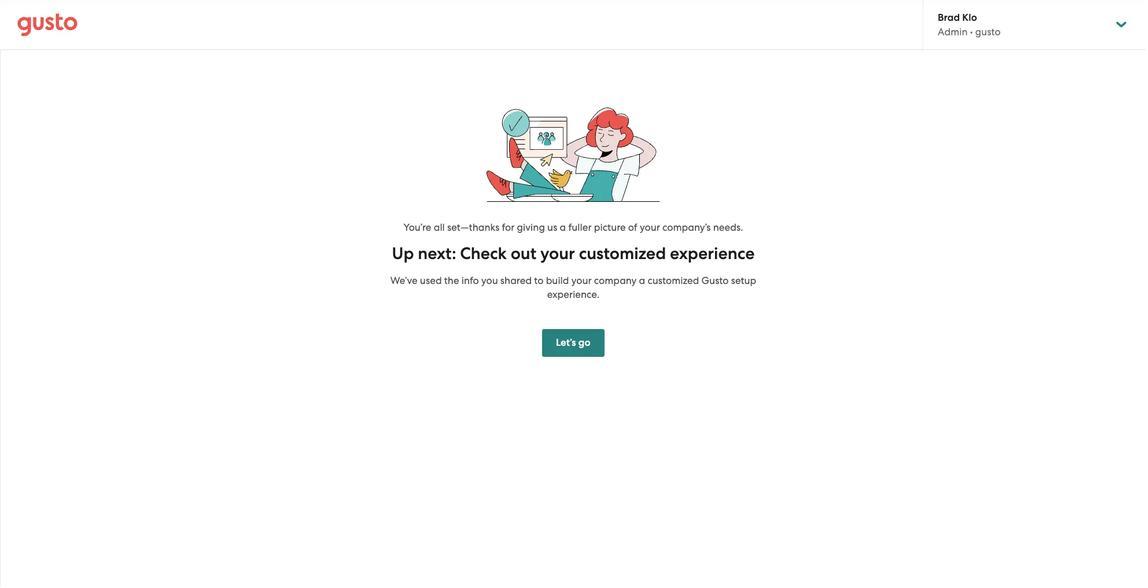 Task type: vqa. For each thing, say whether or not it's contained in the screenshot.
2 to the top
no



Task type: locate. For each thing, give the bounding box(es) containing it.
home image
[[17, 13, 78, 36]]

a
[[560, 222, 566, 233], [639, 275, 646, 287]]

you
[[482, 275, 498, 287]]

customized inside we've used the info you shared to build your company a customized gusto setup experience.
[[648, 275, 700, 287]]

go
[[579, 337, 591, 349]]

2 vertical spatial your
[[572, 275, 592, 287]]

1 vertical spatial customized
[[648, 275, 700, 287]]

check
[[460, 244, 507, 264]]

shared
[[501, 275, 532, 287]]

•
[[971, 26, 974, 38]]

to
[[535, 275, 544, 287]]

we've used the info you shared to build your company a customized gusto setup experience.
[[391, 275, 757, 300]]

of
[[629, 222, 638, 233]]

your inside we've used the info you shared to build your company a customized gusto setup experience.
[[572, 275, 592, 287]]

klo
[[963, 12, 978, 24]]

for
[[502, 222, 515, 233]]

your right of
[[640, 222, 660, 233]]

1 horizontal spatial a
[[639, 275, 646, 287]]

brad
[[938, 12, 960, 24]]

you're
[[404, 222, 432, 233]]

the
[[444, 275, 459, 287]]

a right company
[[639, 275, 646, 287]]

we've
[[391, 275, 418, 287]]

your up experience.
[[572, 275, 592, 287]]

1 vertical spatial a
[[639, 275, 646, 287]]

all
[[434, 222, 445, 233]]

fuller
[[569, 222, 592, 233]]

customized left gusto
[[648, 275, 700, 287]]

customized
[[579, 244, 666, 264], [648, 275, 700, 287]]

next:
[[418, 244, 456, 264]]

gusto
[[976, 26, 1001, 38]]

a right us
[[560, 222, 566, 233]]

let's go button
[[542, 329, 605, 357]]

customized up company
[[579, 244, 666, 264]]

your
[[640, 222, 660, 233], [541, 244, 575, 264], [572, 275, 592, 287]]

let's
[[556, 337, 576, 349]]

a inside we've used the info you shared to build your company a customized gusto setup experience.
[[639, 275, 646, 287]]

your down us
[[541, 244, 575, 264]]

0 vertical spatial a
[[560, 222, 566, 233]]

0 horizontal spatial a
[[560, 222, 566, 233]]

picture
[[594, 222, 626, 233]]

0 vertical spatial your
[[640, 222, 660, 233]]

up
[[392, 244, 414, 264]]



Task type: describe. For each thing, give the bounding box(es) containing it.
brad klo admin • gusto
[[938, 12, 1001, 38]]

you're all set—thanks for giving us a fuller picture of your company's needs.
[[404, 222, 744, 233]]

experience
[[670, 244, 755, 264]]

setup
[[732, 275, 757, 287]]

used
[[420, 275, 442, 287]]

out
[[511, 244, 537, 264]]

giving
[[517, 222, 545, 233]]

experience.
[[547, 289, 600, 300]]

up next: check out your customized experience
[[392, 244, 755, 264]]

info
[[462, 275, 479, 287]]

build
[[546, 275, 569, 287]]

let's go
[[556, 337, 591, 349]]

us
[[548, 222, 558, 233]]

company
[[594, 275, 637, 287]]

1 vertical spatial your
[[541, 244, 575, 264]]

admin
[[938, 26, 968, 38]]

gusto
[[702, 275, 729, 287]]

0 vertical spatial customized
[[579, 244, 666, 264]]

company's
[[663, 222, 711, 233]]

needs.
[[714, 222, 744, 233]]

set—thanks
[[447, 222, 500, 233]]



